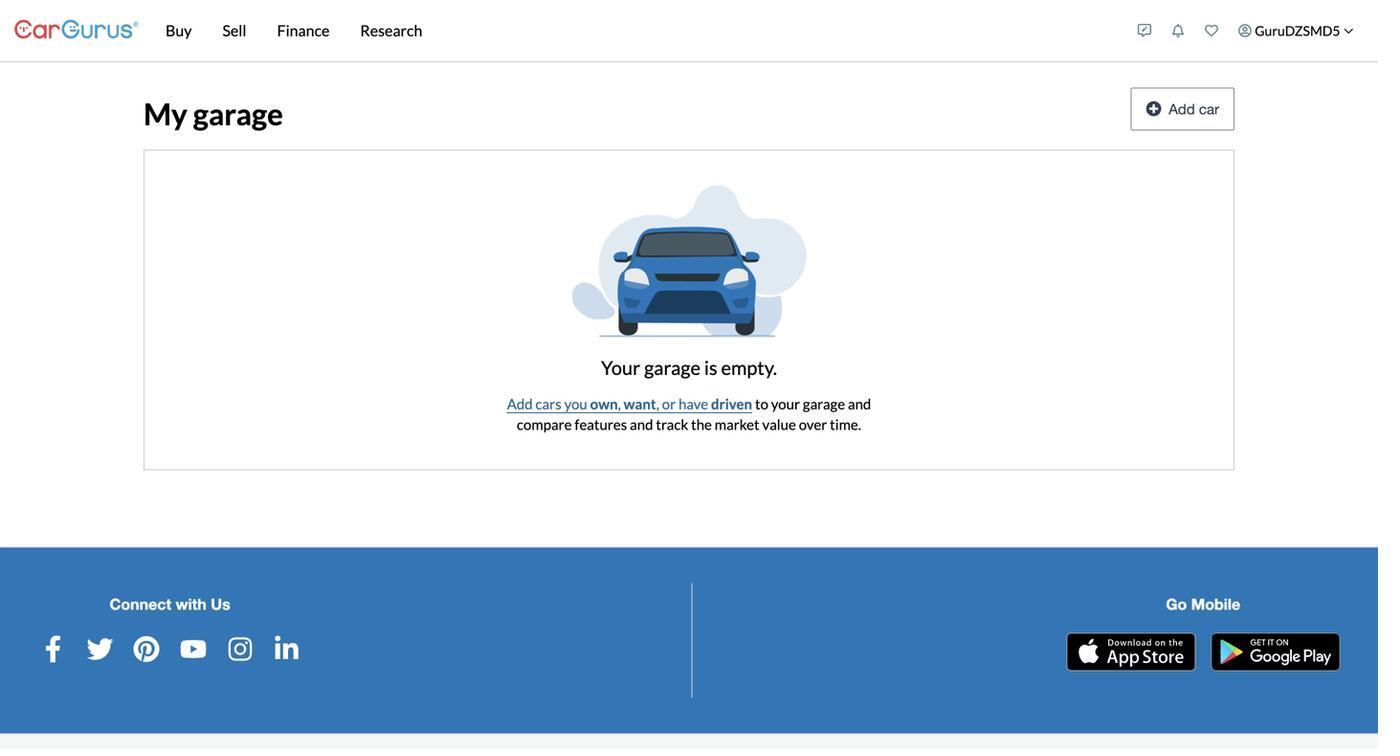 Task type: locate. For each thing, give the bounding box(es) containing it.
1 horizontal spatial ,
[[656, 395, 660, 413]]

buy
[[166, 21, 192, 40]]

to your garage and compare features and track the market value over time.
[[517, 395, 871, 433]]

the
[[691, 416, 712, 433]]

1 vertical spatial add
[[507, 395, 533, 413]]

0 vertical spatial add
[[1169, 101, 1195, 117]]

, left or
[[656, 395, 660, 413]]

0 horizontal spatial ,
[[618, 395, 621, 413]]

finance button
[[262, 0, 345, 61]]

sell
[[223, 21, 247, 40]]

add left car at the right of page
[[1169, 101, 1195, 117]]

add car button
[[1131, 87, 1235, 130]]

or
[[662, 395, 676, 413]]

1 horizontal spatial and
[[848, 395, 871, 413]]

market
[[715, 416, 760, 433]]

1 , from the left
[[618, 395, 621, 413]]

features
[[575, 416, 627, 433]]

with
[[176, 596, 207, 614]]

1 horizontal spatial garage
[[644, 357, 701, 380]]

connect with us
[[110, 596, 230, 614]]

open notifications image
[[1172, 24, 1185, 37]]

my garage
[[144, 96, 283, 132]]

1 vertical spatial garage
[[644, 357, 701, 380]]

1 horizontal spatial add
[[1169, 101, 1195, 117]]

driven
[[711, 395, 753, 413]]

and down want on the bottom of page
[[630, 416, 653, 433]]

go mobile
[[1166, 596, 1241, 614]]

facebook image
[[40, 636, 67, 663]]

download on the app store image
[[1067, 633, 1196, 672]]

garage
[[193, 96, 283, 132], [644, 357, 701, 380], [803, 395, 845, 413]]

and
[[848, 395, 871, 413], [630, 416, 653, 433]]

garage up or
[[644, 357, 701, 380]]

my
[[144, 96, 187, 132]]

add inside button
[[1169, 101, 1195, 117]]

have
[[679, 395, 709, 413]]

cargurus logo homepage link link
[[14, 3, 139, 58]]

over
[[799, 416, 827, 433]]

2 vertical spatial garage
[[803, 395, 845, 413]]

chevron down image
[[1344, 26, 1354, 36]]

car
[[1199, 101, 1220, 117]]

,
[[618, 395, 621, 413], [656, 395, 660, 413]]

want
[[624, 395, 656, 413]]

track
[[656, 416, 689, 433]]

0 horizontal spatial and
[[630, 416, 653, 433]]

garage up over
[[803, 395, 845, 413]]

instagram image
[[227, 636, 253, 663]]

add cars you own , want , or have driven
[[507, 395, 753, 413]]

0 horizontal spatial add
[[507, 395, 533, 413]]

is
[[704, 357, 718, 380]]

empty.
[[721, 357, 777, 380]]

your garage is empty.
[[601, 357, 777, 380]]

gurudzsmd5
[[1255, 22, 1341, 39]]

add left cars
[[507, 395, 533, 413]]

us
[[211, 596, 230, 614]]

research
[[360, 21, 423, 40]]

menu bar
[[139, 0, 1128, 61]]

, left want on the bottom of page
[[618, 395, 621, 413]]

your
[[601, 357, 641, 380]]

garage inside to your garage and compare features and track the market value over time.
[[803, 395, 845, 413]]

add
[[1169, 101, 1195, 117], [507, 395, 533, 413]]

0 horizontal spatial garage
[[193, 96, 283, 132]]

0 vertical spatial and
[[848, 395, 871, 413]]

to
[[755, 395, 769, 413]]

2 horizontal spatial garage
[[803, 395, 845, 413]]

buy button
[[150, 0, 207, 61]]

compare
[[517, 416, 572, 433]]

1 vertical spatial and
[[630, 416, 653, 433]]

0 vertical spatial garage
[[193, 96, 283, 132]]

garage right my
[[193, 96, 283, 132]]

and up time.
[[848, 395, 871, 413]]



Task type: describe. For each thing, give the bounding box(es) containing it.
linkedin image
[[273, 636, 300, 663]]

cargurus logo homepage link image
[[14, 3, 139, 58]]

gurudzsmd5 menu
[[1128, 4, 1364, 57]]

user icon image
[[1239, 24, 1252, 37]]

get it on google play image
[[1211, 633, 1341, 672]]

cars
[[536, 395, 562, 413]]

go
[[1166, 596, 1187, 614]]

mobile
[[1192, 596, 1241, 614]]

value
[[763, 416, 796, 433]]

add a car review image
[[1138, 24, 1151, 37]]

time.
[[830, 416, 862, 433]]

gurudzsmd5 button
[[1229, 4, 1364, 57]]

sell button
[[207, 0, 262, 61]]

finance
[[277, 21, 330, 40]]

own
[[590, 395, 618, 413]]

menu bar containing buy
[[139, 0, 1128, 61]]

plus circle image
[[1146, 101, 1162, 117]]

2 , from the left
[[656, 395, 660, 413]]

pinterest image
[[133, 636, 160, 663]]

saved cars image
[[1205, 24, 1218, 37]]

add for add car
[[1169, 101, 1195, 117]]

garage for my
[[193, 96, 283, 132]]

youtube image
[[180, 636, 207, 663]]

connect
[[110, 596, 171, 614]]

twitter image
[[87, 636, 113, 663]]

garage for your
[[644, 357, 701, 380]]

research button
[[345, 0, 438, 61]]

add car
[[1169, 101, 1220, 117]]

add for add cars you own , want , or have driven
[[507, 395, 533, 413]]

you
[[564, 395, 588, 413]]

your
[[771, 395, 800, 413]]



Task type: vqa. For each thing, say whether or not it's contained in the screenshot.
Send on the top of page
no



